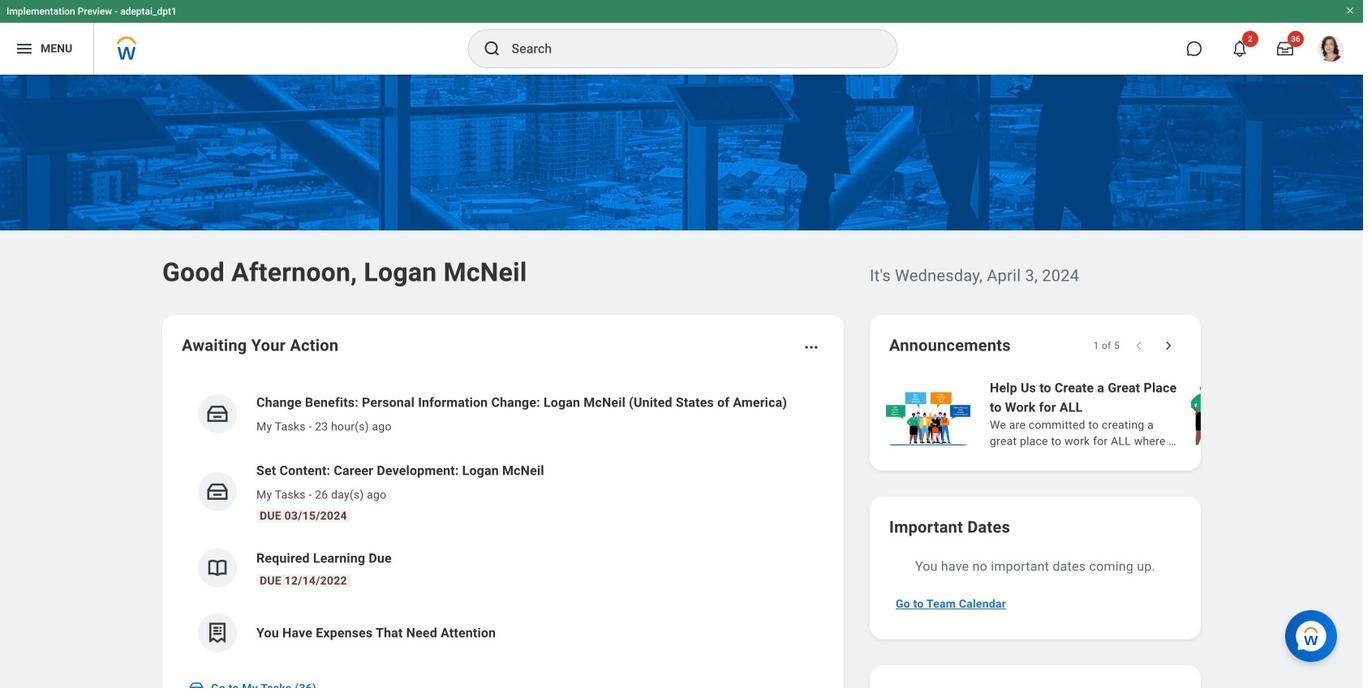 Task type: describe. For each thing, give the bounding box(es) containing it.
Search Workday  search field
[[512, 31, 864, 67]]

chevron left small image
[[1131, 338, 1147, 354]]

notifications large image
[[1232, 41, 1248, 57]]

chevron right small image
[[1160, 338, 1177, 354]]

inbox large image
[[1277, 41, 1293, 57]]

search image
[[482, 39, 502, 58]]

profile logan mcneil image
[[1318, 36, 1344, 65]]

0 horizontal spatial list
[[182, 380, 824, 665]]

book open image
[[205, 556, 230, 580]]

justify image
[[15, 39, 34, 58]]



Task type: vqa. For each thing, say whether or not it's contained in the screenshot.
chevron left small image in the right of the page
yes



Task type: locate. For each thing, give the bounding box(es) containing it.
banner
[[0, 0, 1363, 75]]

1 horizontal spatial list
[[883, 377, 1363, 451]]

list
[[883, 377, 1363, 451], [182, 380, 824, 665]]

2 vertical spatial inbox image
[[188, 680, 204, 688]]

0 vertical spatial inbox image
[[205, 402, 230, 426]]

main content
[[0, 75, 1363, 688]]

related actions image
[[803, 339, 820, 355]]

close environment banner image
[[1345, 6, 1355, 15]]

1 vertical spatial inbox image
[[205, 480, 230, 504]]

inbox image
[[205, 402, 230, 426], [205, 480, 230, 504], [188, 680, 204, 688]]

status
[[1094, 339, 1120, 352]]

dashboard expenses image
[[205, 621, 230, 645]]



